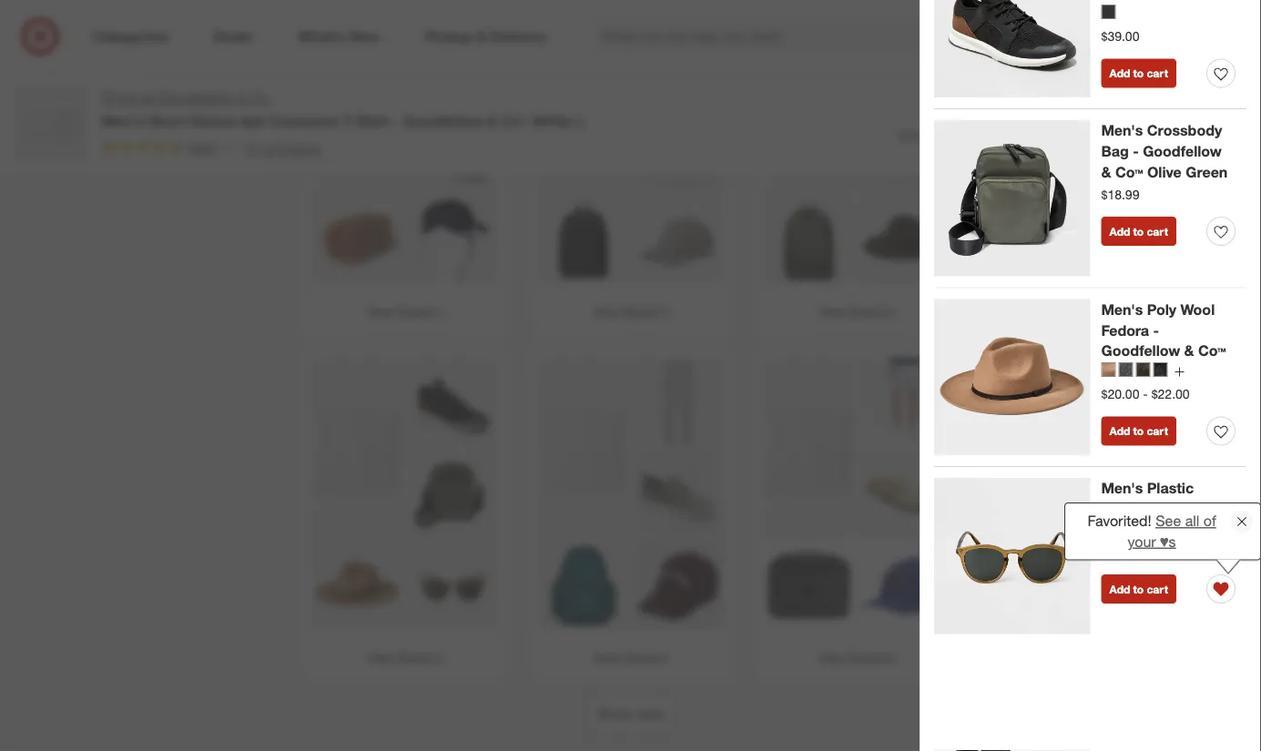Task type: vqa. For each thing, say whether or not it's contained in the screenshot.
Only at
no



Task type: locate. For each thing, give the bounding box(es) containing it.
classic top cow leather dopp kit - goodfellow &#38; co&#8482; image
[[312, 194, 403, 285]]

add to cart button for $15.00
[[1102, 575, 1177, 605]]

men&#39;s travis high top sneaker - goodfellow &#38; co&#8482; charcoal gray 7 image
[[407, 102, 498, 194]]

view left 6
[[819, 650, 846, 666]]

men's down shop
[[102, 112, 144, 130]]

board inside the view board 3 button
[[850, 304, 884, 320]]

to
[[1134, 67, 1145, 81], [1189, 116, 1203, 133], [1134, 225, 1145, 239], [1134, 425, 1145, 439], [1134, 583, 1145, 597]]

& inside men's plastic round sunglasses - goodfellow & co™ olive green
[[1195, 522, 1205, 540]]

men&#39;s short sleeve 4pk crewneck t-shirt - goodfellow &#38; co&#8482; white l image for view board 3
[[718, 11, 901, 194]]

& up 1 more color image
[[1185, 343, 1195, 361]]

show less button
[[586, 695, 676, 735]]

add to cart button down $20.00 - $22.00 at the right of the page
[[1102, 417, 1177, 446]]

men&#39;s short sleeve 4pk crewneck t-shirt - goodfellow &#38; co&#8482; white l image
[[267, 11, 449, 194], [492, 11, 675, 194], [718, 11, 901, 194], [267, 358, 449, 540], [492, 358, 675, 540], [718, 358, 901, 540]]

view board 4 button
[[307, 348, 503, 680]]

- right shirt
[[394, 112, 400, 130]]

plastic
[[1148, 480, 1195, 498]]

cart for $39.00
[[1148, 67, 1169, 81]]

0 vertical spatial green
[[1187, 164, 1229, 182]]

men's arthur clog footbed sandals - goodfellow & co™ tan image
[[859, 449, 950, 540]]

tooltip
[[1060, 503, 1262, 561]]

men's inside men's plastic round sunglasses - goodfellow & co™ olive green
[[1102, 480, 1144, 498]]

t-
[[343, 112, 356, 130]]

0 horizontal spatial all
[[141, 89, 155, 107]]

when purchased online
[[898, 129, 1014, 143]]

all for shop
[[141, 89, 155, 107]]

4
[[436, 650, 443, 666]]

co™ up $18.99
[[1116, 164, 1144, 182]]

21 questions link
[[238, 137, 322, 158]]

men&#39;s premium slim fit thermal pants - goodfellow &#38; co&#8482; gray s image
[[633, 358, 724, 449]]

green inside men's crossbody bag - goodfellow & co™ olive green
[[1187, 164, 1229, 182]]

view board 3 button
[[759, 2, 955, 334]]

co
[[251, 89, 270, 107]]

0 vertical spatial olive
[[1148, 164, 1183, 182]]

view
[[367, 304, 394, 320], [593, 304, 620, 320], [819, 304, 846, 320], [367, 650, 394, 666], [593, 650, 620, 666], [819, 650, 846, 666]]

- down poly
[[1154, 322, 1160, 340]]

to for $39.00
[[1134, 67, 1145, 81]]

2668 link
[[102, 137, 234, 160]]

goodfellow
[[159, 89, 233, 107], [404, 112, 483, 130], [1144, 143, 1223, 161], [1102, 343, 1181, 361], [1112, 522, 1191, 540]]

men's up bag
[[1102, 122, 1144, 140]]

board inside the view board 4 button
[[398, 650, 432, 666]]

to for $20.00 - $22.00
[[1134, 425, 1145, 439]]

1 horizontal spatial black image
[[1154, 363, 1169, 378]]

board for 5
[[624, 650, 658, 666]]

& inside 'men's poly wool fedora - goodfellow & co™'
[[1185, 343, 1195, 361]]

all left of
[[1184, 512, 1198, 530]]

men's
[[102, 112, 144, 130], [1102, 122, 1144, 140], [1102, 301, 1144, 319], [1102, 480, 1144, 498]]

1 horizontal spatial men's shaun hybrid dress sneakers - goodfellow & co™ image
[[935, 0, 1091, 98]]

all
[[141, 89, 155, 107], [1184, 512, 1198, 530]]

see all of your ♥s
[[1126, 512, 1214, 551]]

board inside view board 6 button
[[850, 650, 884, 666]]

l
[[577, 112, 585, 130]]

co™ inside men's plastic round sunglasses - goodfellow & co™ olive green
[[1102, 543, 1130, 560]]

co™ down favorited!
[[1102, 543, 1130, 560]]

all inside shop all goodfellow & co men's short sleeve 4pk crewneck t-shirt - goodfellow & co™ white l
[[141, 89, 155, 107]]

show less
[[598, 706, 664, 723]]

men&#39;s crossbody bag - goodfellow &#38; co&#8482; olive green image
[[407, 449, 498, 540]]

board for 1
[[398, 304, 432, 320]]

green
[[1187, 164, 1229, 182], [1173, 543, 1215, 560]]

board left 2
[[624, 304, 658, 320]]

purchased
[[930, 129, 982, 143]]

view board 5
[[593, 650, 669, 666]]

men's plastic round sunglasses - goodfellow & co™ olive green link
[[1102, 479, 1236, 560]]

- down olive green 'image'
[[1144, 387, 1149, 403]]

view for view board 6
[[819, 650, 846, 666]]

add to cart button down $15.00
[[1102, 575, 1177, 605]]

board inside view board 5 "button"
[[624, 650, 658, 666]]

men's inside shop all goodfellow & co men's short sleeve 4pk crewneck t-shirt - goodfellow & co™ white l
[[102, 112, 144, 130]]

1 vertical spatial green
[[1173, 543, 1215, 560]]

view board 3
[[819, 304, 895, 320]]

0 horizontal spatial black image
[[1102, 5, 1117, 20]]

add to cart for $15.00
[[1110, 583, 1169, 597]]

view left 4
[[367, 650, 394, 666]]

olive
[[1148, 164, 1183, 182], [1134, 543, 1168, 560]]

1 vertical spatial olive
[[1134, 543, 1168, 560]]

add to cart button for $18.99
[[1102, 217, 1177, 247]]

view inside button
[[367, 650, 394, 666]]

olive inside men's crossbody bag - goodfellow & co™ olive green
[[1148, 164, 1183, 182]]

when
[[898, 129, 927, 143]]

green down crossbody
[[1187, 164, 1229, 182]]

- up $15.00
[[1102, 522, 1108, 540]]

co™ down the wool
[[1199, 343, 1227, 361]]

1 vertical spatial black image
[[1154, 363, 1169, 378]]

ncaa boise state broncos structured domain cotton hat image
[[859, 540, 950, 631]]

board
[[398, 304, 432, 320], [624, 304, 658, 320], [850, 304, 884, 320], [398, 650, 432, 666], [624, 650, 658, 666], [850, 650, 884, 666]]

add to cart button
[[1102, 59, 1177, 88], [1145, 105, 1247, 145], [1102, 217, 1177, 247], [1102, 417, 1177, 446], [1102, 575, 1177, 605]]

men's crossbody bag - goodfellow & co™ olive green
[[1102, 122, 1229, 182]]

4pk
[[240, 112, 265, 130]]

1 vertical spatial all
[[1184, 512, 1198, 530]]

all right shop
[[141, 89, 155, 107]]

view board 6
[[819, 650, 895, 666]]

view for view board 1
[[367, 304, 394, 320]]

fedora
[[1102, 322, 1150, 340]]

add to cart for $39.00
[[1110, 67, 1169, 81]]

view board 2 button
[[533, 2, 729, 334]]

image of men's short sleeve 4pk crewneck t-shirt - goodfellow & co™ white l image
[[15, 87, 87, 160]]

olive inside men's plastic round sunglasses - goodfellow & co™ olive green
[[1134, 543, 1168, 560]]

$15.00
[[1102, 545, 1140, 561]]

washed baseball cap - goodfellow &#38; co&#8482; navy one size image
[[407, 194, 498, 285]]

1 horizontal spatial all
[[1184, 512, 1198, 530]]

add to cart
[[1110, 67, 1169, 81], [1157, 116, 1236, 133], [1110, 225, 1169, 239], [1110, 425, 1169, 439], [1110, 583, 1169, 597]]

- inside men's crossbody bag - goodfellow & co™ olive green
[[1134, 143, 1140, 161]]

crewneck
[[269, 112, 339, 130]]

& left 'white'
[[487, 112, 497, 130]]

all inside see all of your ♥s
[[1184, 512, 1198, 530]]

men&#39;s slim straight fit jeans - goodfellow &#38; co&#8482; light blue 28x30 image
[[407, 11, 498, 102]]

men&#39;s 14&#34; jumbo sling pack - original use&#8482; green image
[[538, 540, 629, 631]]

your
[[1126, 533, 1154, 551]]

black image
[[1102, 5, 1117, 20], [1154, 363, 1169, 378]]

co™
[[501, 112, 529, 130], [1116, 164, 1144, 182], [1199, 343, 1227, 361], [1102, 543, 1130, 560]]

view up show
[[593, 650, 620, 666]]

men&#39;s short sleeve 4pk crewneck t-shirt - goodfellow &#38; co&#8482; white l image for view board 4
[[267, 358, 449, 540]]

men&#39;s 9.5&#34; seated fit adaptive tech chino shorts - goodfellow &#38; co&#8482; charcoal gray xs image
[[859, 11, 950, 102]]

board for 2
[[624, 304, 658, 320]]

add to cart button down $39.00
[[1102, 59, 1177, 88]]

see
[[1154, 512, 1179, 530]]

1 vertical spatial men's shaun hybrid dress sneakers - goodfellow & co™ image
[[407, 358, 498, 449]]

green down of
[[1173, 543, 1215, 560]]

black image right olive green 'image'
[[1154, 363, 1169, 378]]

all for see
[[1184, 512, 1198, 530]]

& down the sunglasses
[[1195, 522, 1205, 540]]

board left 5
[[624, 650, 658, 666]]

men's up fedora
[[1102, 301, 1144, 319]]

cart
[[1148, 67, 1169, 81], [1207, 116, 1236, 133], [1148, 225, 1169, 239], [1148, 425, 1169, 439], [1148, 583, 1169, 597]]

men&#39;s poly wool fedora - goodfellow &#38; co&#8482; camel brown m/l image
[[312, 540, 403, 631]]

goodfellow inside men's plastic round sunglasses - goodfellow & co™ olive green
[[1112, 522, 1191, 540]]

men's inside men's crossbody bag - goodfellow & co™ olive green
[[1102, 122, 1144, 140]]

21 questions
[[246, 140, 322, 156]]

- inside shop all goodfellow & co men's short sleeve 4pk crewneck t-shirt - goodfellow & co™ white l
[[394, 112, 400, 130]]

men&#39;s short sleeve 4pk crewneck t-shirt - goodfellow &#38; co&#8482; white l image for view board 5
[[492, 358, 675, 540]]

$17.00
[[996, 107, 1034, 123]]

white
[[533, 112, 572, 130]]

short
[[148, 112, 186, 130]]

black image up $39.00
[[1102, 5, 1117, 20]]

men's for men's poly wool fedora - goodfellow & co™
[[1102, 301, 1144, 319]]

round
[[1102, 501, 1148, 519]]

view left 2
[[593, 304, 620, 320]]

board inside the view board 1 button
[[398, 304, 432, 320]]

21
[[246, 140, 260, 156]]

men's up round
[[1102, 480, 1144, 498]]

add to cart button down $18.99
[[1102, 217, 1177, 247]]

men's inside 'men's poly wool fedora - goodfellow & co™'
[[1102, 301, 1144, 319]]

- right bag
[[1134, 143, 1140, 161]]

2668
[[188, 140, 216, 156]]

board left 4
[[398, 650, 432, 666]]

1 more color image
[[1175, 367, 1186, 378]]

shop
[[102, 89, 137, 107]]

$39.00
[[1102, 29, 1140, 45]]

cart for $15.00
[[1148, 583, 1169, 597]]

board for 3
[[850, 304, 884, 320]]

add
[[1110, 67, 1131, 81], [1157, 116, 1185, 133], [1110, 225, 1131, 239], [1110, 425, 1131, 439], [1110, 583, 1131, 597]]

board left 1
[[398, 304, 432, 320]]

men's poly wool fedora - goodfellow & co™
[[1102, 301, 1227, 361]]

& inside men's crossbody bag - goodfellow & co™ olive green
[[1102, 164, 1112, 182]]

board inside the view board 2 button
[[624, 304, 658, 320]]

-
[[394, 112, 400, 130], [1134, 143, 1140, 161], [1154, 322, 1160, 340], [1144, 387, 1149, 403], [1102, 522, 1108, 540]]

$18.99
[[1102, 187, 1140, 203]]

dark gray image
[[1119, 363, 1134, 378]]

& left co
[[238, 89, 247, 107]]

0 horizontal spatial men's shaun hybrid dress sneakers - goodfellow & co™ image
[[407, 358, 498, 449]]

♥s
[[1158, 533, 1174, 551]]

co™ left 'white'
[[501, 112, 529, 130]]

board left the 3
[[850, 304, 884, 320]]

0 vertical spatial men's shaun hybrid dress sneakers - goodfellow & co™ image
[[935, 0, 1091, 98]]

view for view board 3
[[819, 304, 846, 320]]

show
[[598, 706, 634, 723]]

0 vertical spatial all
[[141, 89, 155, 107]]

to for $18.99
[[1134, 225, 1145, 239]]

men's shaun hybrid dress sneakers - goodfellow & co™ image
[[935, 0, 1091, 98], [407, 358, 498, 449]]

board left 6
[[850, 650, 884, 666]]

view left 1
[[367, 304, 394, 320]]

view left the 3
[[819, 304, 846, 320]]

men&#39;s poly wool fedora - goodfellow &#38; co&#8482; olive green m/l image
[[859, 194, 950, 285]]

& down bag
[[1102, 164, 1112, 182]]

0 vertical spatial black image
[[1102, 5, 1117, 20]]

view board 2
[[593, 304, 669, 320]]

add for $15.00
[[1110, 583, 1131, 597]]

shop all goodfellow & co men's short sleeve 4pk crewneck t-shirt - goodfellow & co™ white l
[[102, 89, 585, 130]]

&
[[238, 89, 247, 107], [487, 112, 497, 130], [1102, 164, 1112, 182], [1185, 343, 1195, 361], [1195, 522, 1205, 540]]

view inside "button"
[[593, 650, 620, 666]]

cart for $20.00 - $22.00
[[1148, 425, 1169, 439]]



Task type: describe. For each thing, give the bounding box(es) containing it.
olive green image
[[1137, 363, 1151, 378]]

add to cart for $20.00 - $22.00
[[1110, 425, 1169, 439]]

see all of your ♥s link
[[1126, 512, 1214, 551]]

5
[[662, 650, 669, 666]]

tooltip containing favorited!
[[1060, 503, 1262, 561]]

$20.00
[[1102, 387, 1140, 403]]

add to cart for $18.99
[[1110, 225, 1169, 239]]

wool
[[1181, 301, 1216, 319]]

men's for men's plastic round sunglasses - goodfellow & co™ olive green
[[1102, 480, 1144, 498]]

dome 18.75&#34; backpack - goodfellow &#38; co&#8482; black image
[[538, 194, 629, 285]]

men's poly wool fedora - goodfellow & co™ image
[[935, 300, 1091, 456]]

men&#39;s plastic round sunglasses - goodfellow &#38; co&#8482; olive green image
[[407, 540, 498, 631]]

add to cart button for $39.00
[[1102, 59, 1177, 88]]

dome 18.75&#34; backpack - goodfellow &#38; co&#8482; olive green image
[[764, 194, 855, 285]]

view for view board 5
[[593, 650, 620, 666]]

men's crossbody bag - goodfellow & co™ olive green link
[[1102, 121, 1236, 183]]

co™ inside men's crossbody bag - goodfellow & co™ olive green
[[1116, 164, 1144, 182]]

search
[[1019, 29, 1062, 47]]

co™ inside 'men's poly wool fedora - goodfellow & co™'
[[1199, 343, 1227, 361]]

What can we help you find? suggestions appear below search field
[[591, 16, 1031, 56]]

men's for men's crossbody bag - goodfellow & co™ olive green
[[1102, 122, 1144, 140]]

green inside men's plastic round sunglasses - goodfellow & co™ olive green
[[1173, 543, 1215, 560]]

questions
[[264, 140, 322, 156]]

men&#39;s 5&#34; slim fit flat front chino shorts - goodfellow &#38; co&#8482; violet 28 image
[[859, 358, 950, 449]]

goodfellow inside 'men's poly wool fedora - goodfellow & co™'
[[1102, 343, 1181, 361]]

6
[[888, 650, 895, 666]]

online
[[985, 129, 1014, 143]]

men&#39;s kev knit dress shoes - goodfellow &#38; co&#8482; gray 7 image
[[859, 102, 950, 194]]

view board 5 button
[[533, 348, 729, 680]]

view for view board 4
[[367, 650, 394, 666]]

men's plastic round sunglasses - goodfellow & co™ olive green
[[1102, 480, 1231, 560]]

3
[[888, 304, 895, 320]]

add for $39.00
[[1110, 67, 1131, 81]]

favorited!
[[1086, 512, 1154, 530]]

to for $15.00
[[1134, 583, 1145, 597]]

co™ inside shop all goodfellow & co men's short sleeve 4pk crewneck t-shirt - goodfellow & co™ white l
[[501, 112, 529, 130]]

add to cart button for $20.00 - $22.00
[[1102, 417, 1177, 446]]

poly
[[1148, 301, 1177, 319]]

board for 4
[[398, 650, 432, 666]]

men's crossbody bag - goodfellow & co™ olive green image
[[935, 121, 1091, 277]]

- inside 'men's poly wool fedora - goodfellow & co™'
[[1154, 322, 1160, 340]]

sleeve
[[190, 112, 236, 130]]

men&#39;s houndstooth baseball hat - goodfellow &#38; co&#8482; brown image
[[633, 194, 724, 285]]

men's poly wool fedora - goodfellow & co™ link
[[1102, 300, 1236, 362]]

view board 6 button
[[759, 348, 955, 680]]

men&#39;s brady sneakers - goodfellow &#38; co&#8482; gray 7 image
[[633, 449, 724, 540]]

- inside men's plastic round sunglasses - goodfellow & co™ olive green
[[1102, 522, 1108, 540]]

bag
[[1102, 143, 1130, 161]]

view board 1
[[367, 304, 443, 320]]

view board 1 button
[[307, 2, 503, 334]]

cart for $18.99
[[1148, 225, 1169, 239]]

men&#39;s cotton baseball hat - mahogany image
[[633, 540, 724, 631]]

crossbody
[[1148, 122, 1223, 140]]

camel brown image
[[1102, 363, 1117, 378]]

add for $18.99
[[1110, 225, 1131, 239]]

men&#39;s short sleeve 4pk crewneck t-shirt - goodfellow &#38; co&#8482; white l image for view board 1
[[267, 11, 449, 194]]

shirt
[[356, 112, 390, 130]]

men&#39;s slim fit thermal underwear pants - goodfellow &#38; co&#8482; cream xl image
[[633, 11, 724, 102]]

view board 4
[[367, 650, 443, 666]]

view for view board 2
[[593, 304, 620, 320]]

2
[[662, 304, 669, 320]]

less
[[638, 706, 664, 723]]

sunglasses
[[1152, 501, 1231, 519]]

$22.00
[[1152, 387, 1191, 403]]

men&#39;s short sleeve 4pk crewneck t-shirt - goodfellow &#38; co&#8482; white l image for view board 6
[[718, 358, 901, 540]]

men's levi casual court sneakers - goodfellow & co™ image
[[633, 102, 724, 194]]

add to cart button right bag
[[1145, 105, 1247, 145]]

of
[[1202, 512, 1214, 530]]

men's plastic round sunglasses - goodfellow & co™ olive green image
[[935, 479, 1091, 635]]

goodfellow inside men's crossbody bag - goodfellow & co™ olive green
[[1144, 143, 1223, 161]]

board for 6
[[850, 650, 884, 666]]

swissgear 8.75&#34; toiletry tech kit - dark gray heather image
[[764, 540, 855, 631]]

1
[[436, 304, 443, 320]]

search button
[[1019, 16, 1062, 60]]

$20.00 - $22.00
[[1102, 387, 1191, 403]]

add for $20.00 - $22.00
[[1110, 425, 1131, 439]]

men&#39;s short sleeve 4pk crewneck t-shirt - goodfellow &#38; co&#8482; white l image for view board 2
[[492, 11, 675, 194]]



